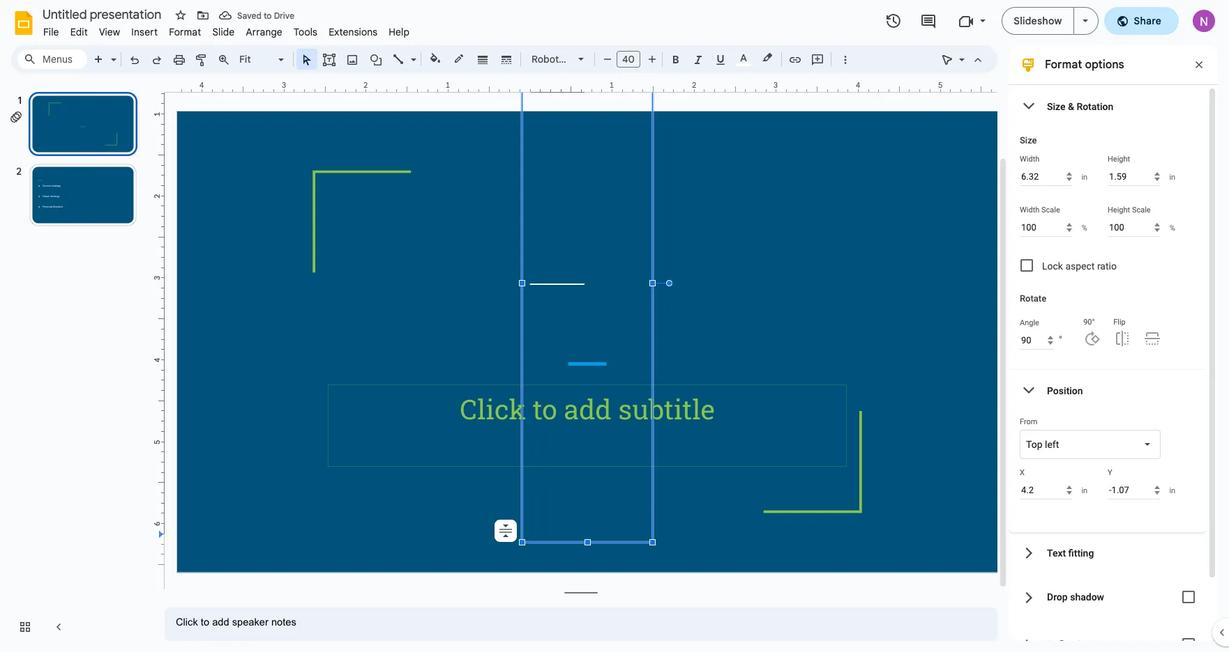 Task type: describe. For each thing, give the bounding box(es) containing it.
tools menu item
[[288, 24, 323, 40]]

edit menu item
[[65, 24, 93, 40]]

slideshow
[[1014, 15, 1062, 27]]

shape image
[[368, 50, 384, 69]]

Lock aspect ratio checkbox
[[1021, 259, 1033, 272]]

scale for height scale
[[1132, 206, 1151, 215]]

y
[[1108, 469, 1112, 478]]

in for y
[[1169, 487, 1176, 496]]

drop shadow tab
[[1009, 574, 1207, 622]]

x
[[1020, 469, 1025, 478]]

toggle shadow image
[[1175, 584, 1203, 612]]

ratio
[[1097, 261, 1117, 272]]

roboto
[[532, 53, 565, 66]]

menu bar inside menu bar banner
[[38, 18, 415, 41]]

in for width
[[1082, 173, 1088, 182]]

arrange
[[246, 26, 282, 38]]

Y position, measured in inches. Value must be between -58712 and 58712 text field
[[1108, 481, 1160, 500]]

Font size text field
[[617, 51, 640, 68]]

share
[[1134, 15, 1161, 27]]

slide
[[212, 26, 235, 38]]

select line image
[[407, 50, 416, 55]]

arrange menu item
[[240, 24, 288, 40]]

width for width
[[1020, 155, 1040, 164]]

live pointer settings image
[[956, 50, 965, 55]]

insert menu item
[[126, 24, 163, 40]]

view
[[99, 26, 120, 38]]

flip
[[1113, 318, 1126, 327]]

drop
[[1047, 592, 1068, 603]]

format for format
[[169, 26, 201, 38]]

slideshow button
[[1002, 7, 1074, 35]]

rotate
[[1020, 294, 1046, 304]]

file
[[43, 26, 59, 38]]

extensions menu item
[[323, 24, 383, 40]]

border weight option
[[475, 50, 491, 69]]

share button
[[1104, 7, 1179, 35]]

text color image
[[736, 50, 751, 66]]

reflection tab
[[1009, 622, 1207, 653]]

slide menu item
[[207, 24, 240, 40]]

shrink text on overflow image
[[496, 522, 516, 541]]

fitting
[[1068, 548, 1094, 559]]

format menu item
[[163, 24, 207, 40]]

width for width scale
[[1020, 206, 1040, 215]]

border color: transparent image
[[451, 50, 467, 68]]

help
[[389, 26, 410, 38]]

help menu item
[[383, 24, 415, 40]]

top left
[[1026, 439, 1059, 451]]

slab
[[567, 53, 587, 66]]

size for size
[[1020, 135, 1037, 146]]

extensions
[[329, 26, 378, 38]]

new slide with layout image
[[107, 50, 116, 55]]

lock aspect ratio
[[1042, 261, 1117, 272]]

% for height scale
[[1170, 224, 1175, 233]]

from
[[1020, 418, 1038, 427]]

Height Scale, measured in percents. Value must be between 0.9 and 3683759 text field
[[1108, 218, 1160, 237]]

size & rotation tab
[[1009, 86, 1207, 127]]



Task type: vqa. For each thing, say whether or not it's contained in the screenshot.
THE OPTIONS
yes



Task type: locate. For each thing, give the bounding box(es) containing it.
Zoom text field
[[237, 50, 276, 69]]

% right "width scale, measured in percents. value must be between 0.9 and 928297" text field on the top right of the page
[[1082, 224, 1087, 233]]

size
[[1047, 101, 1066, 112], [1020, 135, 1037, 146]]

scale for width scale
[[1041, 206, 1060, 215]]

scale up "width scale, measured in percents. value must be between 0.9 and 928297" text field on the top right of the page
[[1041, 206, 1060, 215]]

reflection
[[1047, 640, 1091, 651]]

1 height from the top
[[1108, 155, 1130, 164]]

in for height
[[1169, 173, 1176, 182]]

% for width scale
[[1082, 224, 1087, 233]]

0 vertical spatial width
[[1020, 155, 1040, 164]]

height up the height scale, measured in percents. value must be between 0.9 and 3683759 text field
[[1108, 206, 1130, 215]]

size for size & rotation
[[1047, 101, 1066, 112]]

1 vertical spatial size
[[1020, 135, 1037, 146]]

option
[[495, 520, 517, 543]]

text
[[1047, 548, 1066, 559]]

Toggle shadow checkbox
[[1175, 584, 1203, 612]]

top
[[1026, 439, 1043, 451]]

2 scale from the left
[[1132, 206, 1151, 215]]

Width Scale, measured in percents. Value must be between 0.9 and 928297 text field
[[1020, 218, 1072, 237]]

1 horizontal spatial size
[[1047, 101, 1066, 112]]

1 horizontal spatial %
[[1170, 224, 1175, 233]]

0 horizontal spatial scale
[[1041, 206, 1060, 215]]

1 horizontal spatial format
[[1045, 58, 1082, 72]]

Menus field
[[17, 50, 87, 69]]

position
[[1047, 385, 1083, 397]]

in for x
[[1082, 487, 1088, 496]]

height
[[1108, 155, 1130, 164], [1108, 206, 1130, 215]]

drop shadow
[[1047, 592, 1104, 603]]

navigation
[[0, 79, 153, 653]]

in
[[1082, 173, 1088, 182], [1169, 173, 1176, 182], [1082, 487, 1088, 496], [1169, 487, 1176, 496]]

navigation inside format options application
[[0, 79, 153, 653]]

0 vertical spatial size
[[1047, 101, 1066, 112]]

start slideshow (⌘+enter) image
[[1082, 20, 1088, 22]]

position tab
[[1009, 370, 1207, 412]]

format options application
[[0, 0, 1229, 653]]

tools
[[294, 26, 317, 38]]

width scale
[[1020, 206, 1060, 215]]

lock
[[1042, 261, 1063, 272]]

menu bar
[[38, 18, 415, 41]]

1
[[152, 112, 162, 117]]

width up the width, measured in inches. value must be between 0.01 and 58712 text field
[[1020, 155, 1040, 164]]

height for height
[[1108, 155, 1130, 164]]

in right 'y position, measured in inches. value must be between -58712 and 58712' text box
[[1169, 487, 1176, 496]]

fill color: transparent image
[[427, 50, 443, 68]]

highlight color image
[[760, 50, 775, 66]]

left
[[1045, 439, 1059, 451]]

file menu item
[[38, 24, 65, 40]]

shadow
[[1070, 592, 1104, 603]]

format options
[[1045, 58, 1124, 72]]

view menu item
[[93, 24, 126, 40]]

scale up the height scale, measured in percents. value must be between 0.9 and 3683759 text field
[[1132, 206, 1151, 215]]

0 horizontal spatial format
[[169, 26, 201, 38]]

1 width from the top
[[1020, 155, 1040, 164]]

text fitting tab
[[1009, 533, 1207, 574]]

% right the height scale, measured in percents. value must be between 0.9 and 3683759 text field
[[1170, 224, 1175, 233]]

roboto slab
[[532, 53, 587, 66]]

2 width from the top
[[1020, 206, 1040, 215]]

2 height from the top
[[1108, 206, 1130, 215]]

format options section
[[1009, 45, 1218, 653]]

Angle, measured in degrees. Value must be between 0 and 360 text field
[[1020, 331, 1053, 350]]

format down star checkbox
[[169, 26, 201, 38]]

size inside tab
[[1047, 101, 1066, 112]]

1 scale from the left
[[1041, 206, 1060, 215]]

X position, measured in inches. Value must be between -58712 and 58712 text field
[[1020, 481, 1072, 500]]

1 % from the left
[[1082, 224, 1087, 233]]

height scale
[[1108, 206, 1151, 215]]

bottom margin image
[[153, 531, 164, 573]]

size up the width, measured in inches. value must be between 0.01 and 58712 text field
[[1020, 135, 1037, 146]]

text fitting
[[1047, 548, 1094, 559]]

Rename text field
[[38, 6, 170, 22]]

insert
[[131, 26, 158, 38]]

0 vertical spatial height
[[1108, 155, 1130, 164]]

format inside format options section
[[1045, 58, 1082, 72]]

aspect
[[1065, 261, 1095, 272]]

format left options
[[1045, 58, 1082, 72]]

format
[[169, 26, 201, 38], [1045, 58, 1082, 72]]

°
[[1059, 334, 1063, 346]]

height up height, measured in inches. value must be between 0.01 and 58712 text box
[[1108, 155, 1130, 164]]

in right the width, measured in inches. value must be between 0.01 and 58712 text field
[[1082, 173, 1088, 182]]

2 % from the left
[[1170, 224, 1175, 233]]

menu bar banner
[[0, 0, 1229, 653]]

options
[[1085, 58, 1124, 72]]

size & rotation
[[1047, 101, 1114, 112]]

&
[[1068, 101, 1074, 112]]

width
[[1020, 155, 1040, 164], [1020, 206, 1040, 215]]

top left option
[[1026, 438, 1059, 452]]

width up "width scale, measured in percents. value must be between 0.9 and 928297" text field on the top right of the page
[[1020, 206, 1040, 215]]

format inside format menu item
[[169, 26, 201, 38]]

angle
[[1020, 319, 1039, 328]]

main toolbar
[[50, 0, 856, 617]]

in right x position, measured in inches. value must be between -58712 and 58712 text field
[[1082, 487, 1088, 496]]

1 vertical spatial width
[[1020, 206, 1040, 215]]

1 horizontal spatial scale
[[1132, 206, 1151, 215]]

rotation
[[1077, 101, 1114, 112]]

height for height scale
[[1108, 206, 1130, 215]]

90°
[[1083, 318, 1095, 327]]

0 horizontal spatial size
[[1020, 135, 1037, 146]]

mode and view toolbar
[[936, 45, 989, 73]]

insert image image
[[344, 50, 360, 69]]

menu bar containing file
[[38, 18, 415, 41]]

Zoom field
[[235, 50, 290, 70]]

Height, measured in inches. Value must be between 0.01 and 58712 text field
[[1108, 167, 1160, 186]]

edit
[[70, 26, 88, 38]]

2
[[152, 194, 162, 199]]

Star checkbox
[[171, 6, 190, 25]]

scale
[[1041, 206, 1060, 215], [1132, 206, 1151, 215]]

Font size field
[[617, 51, 646, 71]]

0 vertical spatial format
[[169, 26, 201, 38]]

Width, measured in inches. Value must be between 0.01 and 58712 text field
[[1020, 167, 1072, 186]]

0 horizontal spatial %
[[1082, 224, 1087, 233]]

border dash option
[[498, 50, 514, 69]]

in right height, measured in inches. value must be between 0.01 and 58712 text box
[[1169, 173, 1176, 182]]

1 vertical spatial format
[[1045, 58, 1082, 72]]

format for format options
[[1045, 58, 1082, 72]]

size left &
[[1047, 101, 1066, 112]]

%
[[1082, 224, 1087, 233], [1170, 224, 1175, 233]]

font list. roboto slab selected. option
[[532, 50, 587, 69]]

1 vertical spatial height
[[1108, 206, 1130, 215]]



